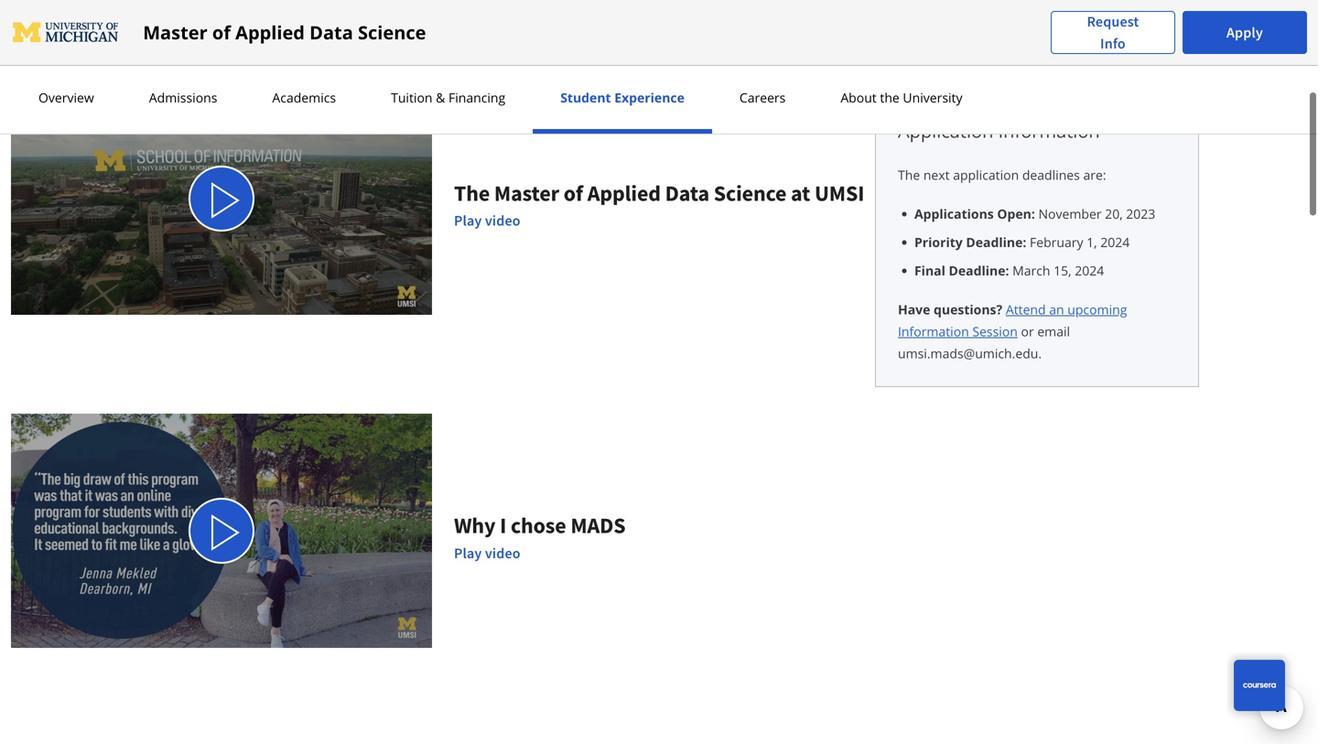 Task type: describe. For each thing, give the bounding box(es) containing it.
about the university
[[841, 89, 963, 106]]

march
[[1013, 262, 1051, 279]]

request info button
[[1051, 11, 1176, 54]]

list item containing applications open:
[[915, 204, 1177, 223]]

apply button
[[1183, 11, 1308, 54]]

applied inside the master of applied data science at umsi play video
[[588, 180, 661, 207]]

list item containing final deadline:
[[915, 261, 1177, 280]]

priority deadline: february 1, 2024
[[915, 234, 1130, 251]]

chose
[[511, 512, 567, 540]]

february
[[1030, 234, 1084, 251]]

student experience link
[[555, 89, 690, 106]]

video inside 'why i chose mads play video'
[[485, 544, 521, 563]]

&
[[436, 89, 445, 106]]

the
[[880, 89, 900, 106]]

attend an upcoming information session
[[898, 301, 1128, 340]]

science inside the master of applied data science at umsi play video
[[714, 180, 787, 207]]

2024 for priority deadline: february 1, 2024
[[1101, 234, 1130, 251]]

attend an upcoming information session link
[[898, 301, 1128, 340]]

2023
[[1127, 205, 1156, 223]]

next
[[924, 166, 950, 184]]

the next application deadlines are:
[[898, 166, 1107, 184]]

session
[[973, 323, 1018, 340]]

are:
[[1084, 166, 1107, 184]]

upcoming
[[1068, 301, 1128, 318]]

have
[[898, 301, 931, 318]]

university of michigan image
[[11, 18, 121, 47]]

or email umsi.mads@umich.edu.
[[898, 323, 1071, 362]]

0 horizontal spatial science
[[358, 20, 426, 45]]

experience
[[615, 89, 685, 106]]

umsi
[[815, 180, 865, 207]]

play inside 'why i chose mads play video'
[[454, 544, 482, 563]]

overview link
[[33, 89, 100, 106]]

the master of applied data science at umsi image
[[11, 82, 432, 315]]

20,
[[1106, 205, 1123, 223]]

email
[[1038, 323, 1071, 340]]

admissions
[[149, 89, 217, 106]]

0 horizontal spatial data
[[310, 20, 353, 45]]

master of applied data science
[[143, 20, 426, 45]]

about the university link
[[836, 89, 969, 106]]

request
[[1088, 12, 1140, 31]]

deadline: for priority deadline:
[[967, 234, 1027, 251]]

tuition & financing link
[[386, 89, 511, 106]]

video presentation, the master of applied data science at umsi image
[[207, 182, 244, 219]]

why i chose mads play video
[[454, 512, 626, 563]]

video presentation, why i chose mads image
[[207, 515, 244, 552]]

application
[[898, 118, 994, 143]]

2024 for final deadline: march 15, 2024
[[1075, 262, 1105, 279]]

tuition
[[391, 89, 433, 106]]

data inside the master of applied data science at umsi play video
[[665, 180, 710, 207]]

0 vertical spatial of
[[212, 20, 231, 45]]

0 vertical spatial information
[[999, 118, 1101, 143]]



Task type: locate. For each thing, give the bounding box(es) containing it.
1 horizontal spatial data
[[665, 180, 710, 207]]

1 list item from the top
[[915, 204, 1177, 223]]

master inside the master of applied data science at umsi play video
[[494, 180, 560, 207]]

science up tuition
[[358, 20, 426, 45]]

academics link
[[267, 89, 342, 106]]

1 vertical spatial data
[[665, 180, 710, 207]]

why i chose mads image
[[11, 414, 432, 649]]

list item containing priority deadline:
[[915, 233, 1177, 252]]

of inside the master of applied data science at umsi play video
[[564, 180, 583, 207]]

3 list item from the top
[[915, 261, 1177, 280]]

science
[[358, 20, 426, 45], [714, 180, 787, 207]]

15,
[[1054, 262, 1072, 279]]

of
[[212, 20, 231, 45], [564, 180, 583, 207]]

1 vertical spatial list item
[[915, 233, 1177, 252]]

2 video from the top
[[485, 544, 521, 563]]

careers
[[740, 89, 786, 106]]

list item up february
[[915, 204, 1177, 223]]

information inside attend an upcoming information session
[[898, 323, 970, 340]]

list
[[906, 204, 1177, 280]]

0 vertical spatial master
[[143, 20, 208, 45]]

video inside the master of applied data science at umsi play video
[[485, 212, 521, 230]]

apply
[[1227, 23, 1264, 42]]

list item down february
[[915, 261, 1177, 280]]

have questions?
[[898, 301, 1003, 318]]

applications
[[915, 205, 994, 223]]

deadline:
[[967, 234, 1027, 251], [949, 262, 1010, 279]]

1 vertical spatial science
[[714, 180, 787, 207]]

the for next
[[898, 166, 921, 184]]

priority
[[915, 234, 963, 251]]

deadline: up final deadline: march 15, 2024
[[967, 234, 1027, 251]]

an
[[1050, 301, 1065, 318]]

0 horizontal spatial master
[[143, 20, 208, 45]]

tuition & financing
[[391, 89, 506, 106]]

request info
[[1088, 12, 1140, 53]]

student experience
[[561, 89, 685, 106]]

careers link
[[734, 89, 792, 106]]

2 vertical spatial list item
[[915, 261, 1177, 280]]

play
[[454, 212, 482, 230], [454, 544, 482, 563]]

data
[[310, 20, 353, 45], [665, 180, 710, 207]]

about
[[841, 89, 877, 106]]

0 horizontal spatial applied
[[236, 20, 305, 45]]

0 vertical spatial 2024
[[1101, 234, 1130, 251]]

applied
[[236, 20, 305, 45], [588, 180, 661, 207]]

1 vertical spatial deadline:
[[949, 262, 1010, 279]]

1 vertical spatial of
[[564, 180, 583, 207]]

2 play video button from the top
[[454, 543, 521, 564]]

1 horizontal spatial applied
[[588, 180, 661, 207]]

1 vertical spatial 2024
[[1075, 262, 1105, 279]]

the
[[898, 166, 921, 184], [454, 180, 490, 207]]

1 play video button from the top
[[454, 210, 521, 232]]

1 horizontal spatial science
[[714, 180, 787, 207]]

information
[[999, 118, 1101, 143], [898, 323, 970, 340]]

deadline: up questions?
[[949, 262, 1010, 279]]

0 vertical spatial play video button
[[454, 210, 521, 232]]

1 vertical spatial play
[[454, 544, 482, 563]]

november
[[1039, 205, 1102, 223]]

1,
[[1087, 234, 1098, 251]]

0 horizontal spatial information
[[898, 323, 970, 340]]

list containing applications open:
[[906, 204, 1177, 280]]

information up deadlines
[[999, 118, 1101, 143]]

1 horizontal spatial the
[[898, 166, 921, 184]]

0 vertical spatial deadline:
[[967, 234, 1027, 251]]

i
[[500, 512, 507, 540]]

1 vertical spatial play video button
[[454, 543, 521, 564]]

1 vertical spatial applied
[[588, 180, 661, 207]]

master
[[143, 20, 208, 45], [494, 180, 560, 207]]

final deadline: march 15, 2024
[[915, 262, 1105, 279]]

info
[[1101, 34, 1126, 53]]

questions?
[[934, 301, 1003, 318]]

2 play from the top
[[454, 544, 482, 563]]

1 vertical spatial video
[[485, 544, 521, 563]]

final
[[915, 262, 946, 279]]

information down have questions?
[[898, 323, 970, 340]]

university
[[903, 89, 963, 106]]

0 vertical spatial list item
[[915, 204, 1177, 223]]

0 vertical spatial data
[[310, 20, 353, 45]]

the master of applied data science at umsi play video
[[454, 180, 865, 230]]

0 horizontal spatial of
[[212, 20, 231, 45]]

application information
[[898, 118, 1101, 143]]

0 horizontal spatial the
[[454, 180, 490, 207]]

0 vertical spatial play
[[454, 212, 482, 230]]

0 vertical spatial applied
[[236, 20, 305, 45]]

list item down applications open: november 20, 2023
[[915, 233, 1177, 252]]

deadline: for final deadline:
[[949, 262, 1010, 279]]

0 vertical spatial science
[[358, 20, 426, 45]]

why
[[454, 512, 496, 540]]

video
[[485, 212, 521, 230], [485, 544, 521, 563]]

science left at
[[714, 180, 787, 207]]

2024 right 1,
[[1101, 234, 1130, 251]]

academics
[[272, 89, 336, 106]]

open:
[[998, 205, 1036, 223]]

play video button for the
[[454, 210, 521, 232]]

application
[[954, 166, 1020, 184]]

2024 right 15,
[[1075, 262, 1105, 279]]

admissions link
[[144, 89, 223, 106]]

mads
[[571, 512, 626, 540]]

the inside the master of applied data science at umsi play video
[[454, 180, 490, 207]]

play video button
[[454, 210, 521, 232], [454, 543, 521, 564]]

the for master
[[454, 180, 490, 207]]

0 vertical spatial video
[[485, 212, 521, 230]]

or
[[1022, 323, 1035, 340]]

list item
[[915, 204, 1177, 223], [915, 233, 1177, 252], [915, 261, 1177, 280]]

1 play from the top
[[454, 212, 482, 230]]

umsi.mads@umich.edu.
[[898, 345, 1042, 362]]

1 horizontal spatial information
[[999, 118, 1101, 143]]

student
[[561, 89, 611, 106]]

1 horizontal spatial master
[[494, 180, 560, 207]]

play video button for why
[[454, 543, 521, 564]]

1 vertical spatial information
[[898, 323, 970, 340]]

1 horizontal spatial of
[[564, 180, 583, 207]]

financing
[[449, 89, 506, 106]]

2024
[[1101, 234, 1130, 251], [1075, 262, 1105, 279]]

attend
[[1006, 301, 1046, 318]]

applications open: november 20, 2023
[[915, 205, 1156, 223]]

overview
[[38, 89, 94, 106]]

play inside the master of applied data science at umsi play video
[[454, 212, 482, 230]]

1 vertical spatial master
[[494, 180, 560, 207]]

deadlines
[[1023, 166, 1081, 184]]

at
[[791, 180, 811, 207]]

1 video from the top
[[485, 212, 521, 230]]

2 list item from the top
[[915, 233, 1177, 252]]



Task type: vqa. For each thing, say whether or not it's contained in the screenshot.
video inside Why I chose MADS Play video
yes



